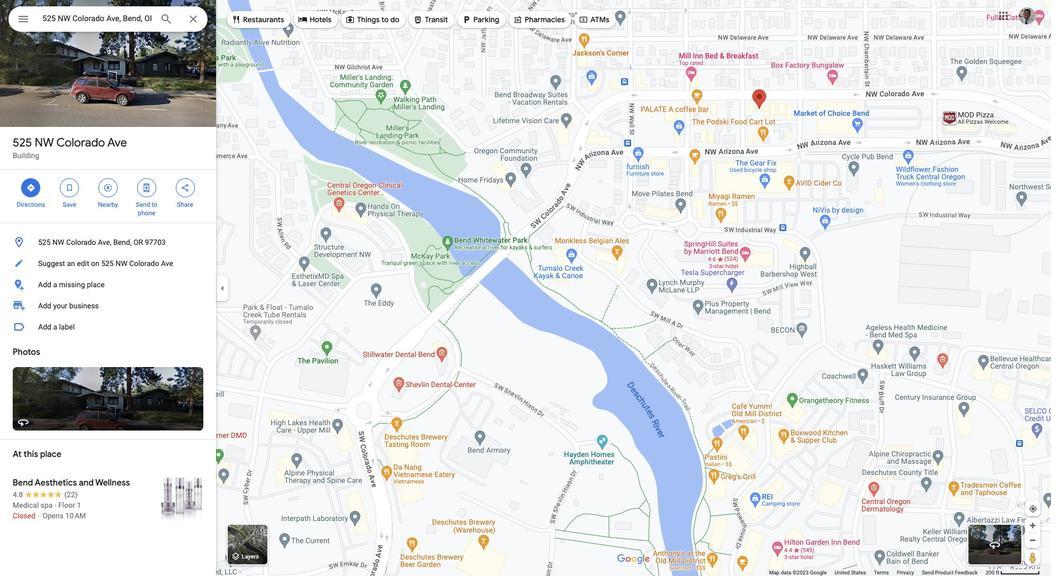 Task type: describe. For each thing, give the bounding box(es) containing it.
zoom out image
[[1029, 537, 1037, 545]]

525 NW Colorado Ave, Bend, OR 97703 field
[[8, 6, 208, 32]]

4.8
[[13, 491, 23, 499]]

·
[[54, 501, 56, 510]]

nw for ave
[[35, 136, 54, 150]]

do
[[390, 15, 399, 24]]

none field inside '525 nw colorado ave, bend, or 97703' field
[[42, 12, 151, 25]]

zoom in image
[[1029, 522, 1037, 530]]

building
[[13, 151, 39, 160]]

hotels
[[310, 15, 332, 24]]

united states button
[[835, 570, 866, 577]]

map data ©2023 google
[[769, 570, 827, 576]]

united
[[835, 570, 850, 576]]

 transit
[[413, 14, 448, 25]]

to inside the  things to do
[[381, 15, 389, 24]]


[[462, 14, 471, 25]]

97703
[[145, 238, 166, 247]]

directions
[[17, 201, 45, 209]]

525 nw colorado ave building
[[13, 136, 127, 160]]

on
[[91, 259, 99, 268]]

google account: leeland pitt  
(leeland.pitt@adept.ai) image
[[1019, 7, 1036, 24]]

aesthetics
[[35, 478, 77, 489]]

opens
[[42, 512, 64, 521]]

atms
[[590, 15, 609, 24]]

your
[[53, 302, 67, 310]]

525 for ave
[[13, 136, 32, 150]]

 things to do
[[345, 14, 399, 25]]


[[103, 182, 113, 194]]

phone
[[138, 210, 155, 217]]

200 ft button
[[986, 570, 1040, 576]]

525 for ave,
[[38, 238, 51, 247]]

ft
[[996, 570, 999, 576]]

a for label
[[53, 323, 57, 331]]

map
[[769, 570, 780, 576]]

business
[[69, 302, 99, 310]]

missing
[[59, 281, 85, 289]]

this
[[24, 450, 38, 460]]


[[26, 182, 36, 194]]

wellness
[[95, 478, 130, 489]]

ave,
[[98, 238, 111, 247]]

street view image
[[989, 539, 1001, 552]]

200 ft
[[986, 570, 999, 576]]

525 nw colorado ave, bend, or 97703
[[38, 238, 166, 247]]

colorado for ave,
[[66, 238, 96, 247]]

transit
[[425, 15, 448, 24]]

privacy
[[897, 570, 914, 576]]

nearby
[[98, 201, 118, 209]]

add your business
[[38, 302, 99, 310]]

 pharmacies
[[513, 14, 565, 25]]

at
[[13, 450, 22, 460]]

©2023
[[793, 570, 809, 576]]


[[17, 12, 30, 26]]

share
[[177, 201, 193, 209]]

add a label button
[[0, 317, 216, 338]]

send for send to phone
[[136, 201, 150, 209]]

show your location image
[[1028, 505, 1038, 514]]

⋅
[[37, 512, 41, 521]]

states
[[851, 570, 866, 576]]

525 nw colorado ave, bend, or 97703 button
[[0, 232, 216, 253]]

add for add your business
[[38, 302, 51, 310]]

show street view coverage image
[[1025, 550, 1040, 566]]

edit
[[77, 259, 89, 268]]

data
[[781, 570, 791, 576]]

united states
[[835, 570, 866, 576]]

spa
[[41, 501, 53, 510]]

google maps element
[[0, 0, 1051, 577]]

add a missing place button
[[0, 274, 216, 295]]

layers
[[242, 554, 259, 561]]

bend
[[13, 478, 33, 489]]

2 vertical spatial nw
[[116, 259, 127, 268]]

google
[[810, 570, 827, 576]]

feedback
[[955, 570, 978, 576]]

suggest an edit on 525 nw colorado ave
[[38, 259, 173, 268]]

pharmacies
[[525, 15, 565, 24]]

200
[[986, 570, 995, 576]]


[[65, 182, 74, 194]]

add a missing place
[[38, 281, 105, 289]]

restaurants
[[243, 15, 284, 24]]



Task type: vqa. For each thing, say whether or not it's contained in the screenshot.
"tab list" containing Overview
no



Task type: locate. For each thing, give the bounding box(es) containing it.
1 vertical spatial nw
[[52, 238, 64, 247]]

or
[[133, 238, 143, 247]]

add your business link
[[0, 295, 216, 317]]

colorado down or
[[129, 259, 159, 268]]

525 inside 525 nw colorado ave building
[[13, 136, 32, 150]]

and
[[79, 478, 94, 489]]

3 add from the top
[[38, 323, 51, 331]]

 restaurants
[[231, 14, 284, 25]]

4.8 stars 22 reviews image
[[13, 490, 78, 500]]

 button
[[8, 6, 38, 34]]


[[142, 182, 151, 194]]

to
[[381, 15, 389, 24], [152, 201, 157, 209]]

2 a from the top
[[53, 323, 57, 331]]

send inside "send to phone"
[[136, 201, 150, 209]]

place right this
[[40, 450, 61, 460]]


[[231, 14, 241, 25]]

525 nw colorado ave main content
[[0, 0, 216, 577]]

0 horizontal spatial to
[[152, 201, 157, 209]]

medical spa · floor 1 closed ⋅ opens 10 am
[[13, 501, 86, 521]]

nw up suggest
[[52, 238, 64, 247]]


[[513, 14, 523, 25]]

a left label
[[53, 323, 57, 331]]

add a label
[[38, 323, 75, 331]]

1 horizontal spatial send
[[922, 570, 934, 576]]

at this place
[[13, 450, 61, 460]]

photos
[[13, 347, 40, 358]]

save
[[63, 201, 76, 209]]

send product feedback button
[[922, 570, 978, 577]]

add left your
[[38, 302, 51, 310]]

525
[[13, 136, 32, 150], [38, 238, 51, 247], [101, 259, 114, 268]]

2 add from the top
[[38, 302, 51, 310]]

send to phone
[[136, 201, 157, 217]]

nw up 'building'
[[35, 136, 54, 150]]

actions for 525 nw colorado ave region
[[0, 170, 216, 223]]

terms button
[[874, 570, 889, 577]]

2 horizontal spatial 525
[[101, 259, 114, 268]]

nw down bend,
[[116, 259, 127, 268]]

0 horizontal spatial send
[[136, 201, 150, 209]]

add left label
[[38, 323, 51, 331]]

a left missing
[[53, 281, 57, 289]]

terms
[[874, 570, 889, 576]]

 parking
[[462, 14, 499, 25]]


[[579, 14, 588, 25]]

1
[[77, 501, 81, 510]]

suggest
[[38, 259, 65, 268]]

place inside button
[[87, 281, 105, 289]]

bend aesthetics and wellness
[[13, 478, 130, 489]]

0 vertical spatial a
[[53, 281, 57, 289]]

ave up 
[[107, 136, 127, 150]]


[[180, 182, 190, 194]]

send left product
[[922, 570, 934, 576]]

0 vertical spatial to
[[381, 15, 389, 24]]

1 add from the top
[[38, 281, 51, 289]]

1 vertical spatial a
[[53, 323, 57, 331]]

525 right on
[[101, 259, 114, 268]]

ave
[[107, 136, 127, 150], [161, 259, 173, 268]]

suggest an edit on 525 nw colorado ave button
[[0, 253, 216, 274]]

ave inside 525 nw colorado ave building
[[107, 136, 127, 150]]

a for missing
[[53, 281, 57, 289]]

medical
[[13, 501, 39, 510]]

2 vertical spatial add
[[38, 323, 51, 331]]

 hotels
[[298, 14, 332, 25]]

0 horizontal spatial ave
[[107, 136, 127, 150]]

label
[[59, 323, 75, 331]]

10 am
[[65, 512, 86, 521]]

send up phone
[[136, 201, 150, 209]]

0 vertical spatial 525
[[13, 136, 32, 150]]

add
[[38, 281, 51, 289], [38, 302, 51, 310], [38, 323, 51, 331]]


[[345, 14, 355, 25]]

bend,
[[113, 238, 132, 247]]

1 horizontal spatial place
[[87, 281, 105, 289]]

nw inside 525 nw colorado ave building
[[35, 136, 54, 150]]

 search field
[[8, 6, 208, 34]]

1 vertical spatial colorado
[[66, 238, 96, 247]]

ave inside button
[[161, 259, 173, 268]]

1 vertical spatial 525
[[38, 238, 51, 247]]

add for add a label
[[38, 323, 51, 331]]

send
[[136, 201, 150, 209], [922, 570, 934, 576]]

nw
[[35, 136, 54, 150], [52, 238, 64, 247], [116, 259, 127, 268]]

product
[[935, 570, 954, 576]]

colorado up the 
[[56, 136, 105, 150]]

things
[[357, 15, 380, 24]]

parking
[[473, 15, 499, 24]]

floor
[[58, 501, 75, 510]]

0 vertical spatial place
[[87, 281, 105, 289]]

footer
[[769, 570, 986, 577]]

1 horizontal spatial ave
[[161, 259, 173, 268]]

0 vertical spatial nw
[[35, 136, 54, 150]]

to inside "send to phone"
[[152, 201, 157, 209]]

footer containing map data ©2023 google
[[769, 570, 986, 577]]

send product feedback
[[922, 570, 978, 576]]

add down suggest
[[38, 281, 51, 289]]

0 vertical spatial ave
[[107, 136, 127, 150]]

place down on
[[87, 281, 105, 289]]

colorado for ave
[[56, 136, 105, 150]]

closed
[[13, 512, 35, 521]]

ave down 97703
[[161, 259, 173, 268]]

nw for ave,
[[52, 238, 64, 247]]

525 up 'building'
[[13, 136, 32, 150]]


[[298, 14, 307, 25]]

colorado inside 525 nw colorado ave building
[[56, 136, 105, 150]]

colorado up the edit
[[66, 238, 96, 247]]

1 vertical spatial place
[[40, 450, 61, 460]]

1 vertical spatial send
[[922, 570, 934, 576]]

525 up suggest
[[38, 238, 51, 247]]

1 vertical spatial ave
[[161, 259, 173, 268]]

1 vertical spatial add
[[38, 302, 51, 310]]

add for add a missing place
[[38, 281, 51, 289]]

0 horizontal spatial place
[[40, 450, 61, 460]]

0 horizontal spatial 525
[[13, 136, 32, 150]]

collapse side panel image
[[217, 282, 228, 294]]

a
[[53, 281, 57, 289], [53, 323, 57, 331]]

0 vertical spatial send
[[136, 201, 150, 209]]

privacy button
[[897, 570, 914, 577]]

0 vertical spatial colorado
[[56, 136, 105, 150]]

send inside button
[[922, 570, 934, 576]]


[[413, 14, 423, 25]]

None field
[[42, 12, 151, 25]]

1 horizontal spatial 525
[[38, 238, 51, 247]]

2 vertical spatial colorado
[[129, 259, 159, 268]]

place
[[87, 281, 105, 289], [40, 450, 61, 460]]

1 a from the top
[[53, 281, 57, 289]]

0 vertical spatial add
[[38, 281, 51, 289]]

(22)
[[64, 491, 78, 499]]

to up phone
[[152, 201, 157, 209]]

1 vertical spatial to
[[152, 201, 157, 209]]

1 horizontal spatial to
[[381, 15, 389, 24]]

footer inside google maps 'element'
[[769, 570, 986, 577]]

an
[[67, 259, 75, 268]]

 atms
[[579, 14, 609, 25]]

to left do
[[381, 15, 389, 24]]

send for send product feedback
[[922, 570, 934, 576]]

colorado
[[56, 136, 105, 150], [66, 238, 96, 247], [129, 259, 159, 268]]

2 vertical spatial 525
[[101, 259, 114, 268]]



